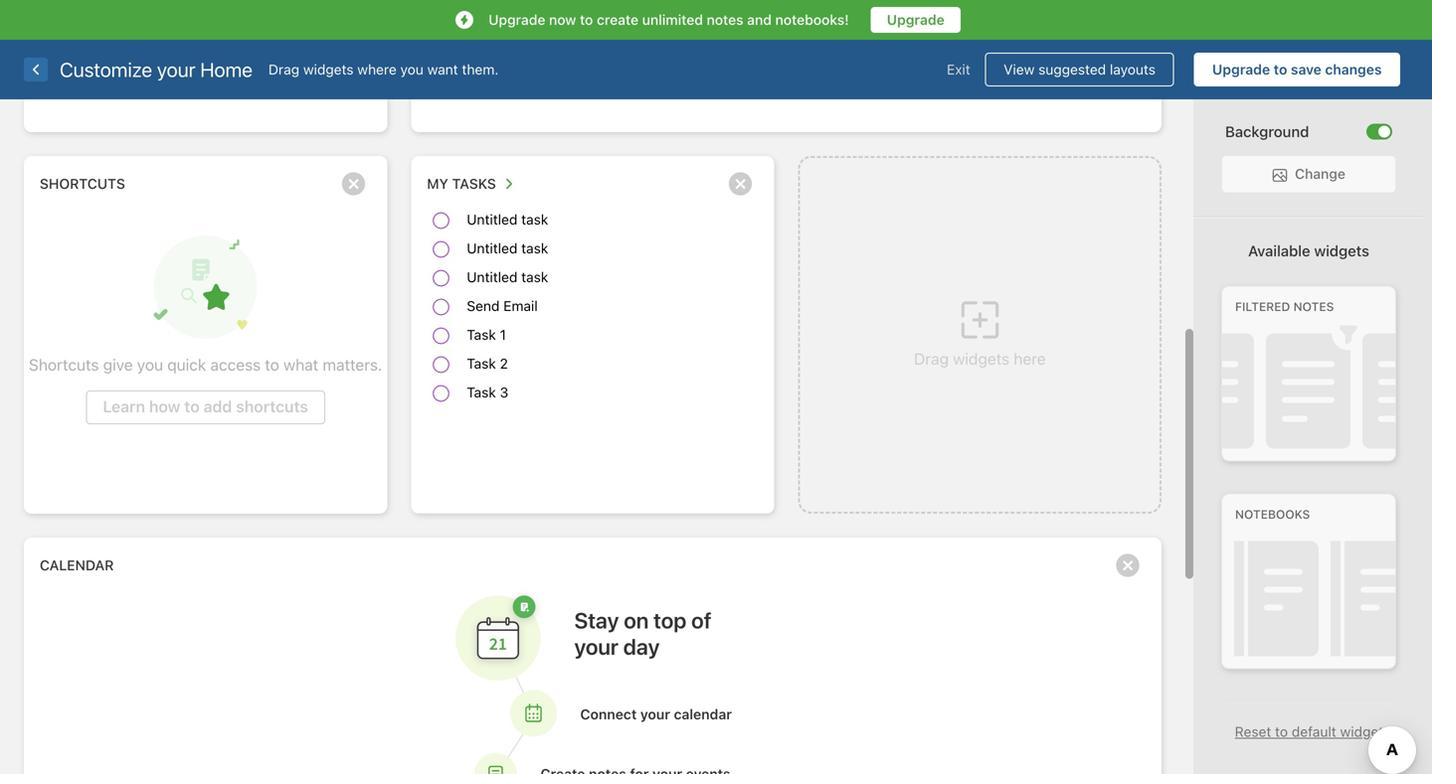 Task type: locate. For each thing, give the bounding box(es) containing it.
widgets for available widgets
[[1314, 242, 1370, 259]]

upgrade inside upgrade button
[[887, 11, 945, 28]]

to inside button
[[1274, 61, 1287, 78]]

upgrade
[[489, 11, 545, 28], [887, 11, 945, 28], [1212, 61, 1270, 78]]

drag widgets where you want them.
[[269, 61, 499, 78]]

unlimited
[[642, 11, 703, 28]]

to left "save"
[[1274, 61, 1287, 78]]

to right reset
[[1275, 724, 1288, 741]]

upgrade inside upgrade to save changes button
[[1212, 61, 1270, 78]]

notes
[[1294, 300, 1334, 314]]

0 horizontal spatial drag
[[269, 61, 300, 78]]

create
[[597, 11, 639, 28]]

1 horizontal spatial upgrade
[[887, 11, 945, 28]]

where
[[357, 61, 397, 78]]

available
[[1248, 242, 1311, 259]]

customize
[[60, 58, 152, 81]]

background
[[1225, 123, 1309, 140]]

to
[[580, 11, 593, 28], [1274, 61, 1287, 78], [1275, 724, 1288, 741]]

1 vertical spatial to
[[1274, 61, 1287, 78]]

and
[[747, 11, 772, 28]]

upgrade to save changes button
[[1194, 53, 1401, 87]]

upgrade now to create unlimited notes and notebooks!
[[489, 11, 849, 28]]

upgrade left now
[[489, 11, 545, 28]]

view suggested layouts
[[1004, 61, 1156, 78]]

widgets left where
[[303, 61, 354, 78]]

1 horizontal spatial drag
[[914, 350, 949, 369]]

upgrade to save changes
[[1212, 61, 1382, 78]]

1 vertical spatial drag
[[914, 350, 949, 369]]

widgets left here
[[953, 350, 1010, 369]]

2 horizontal spatial upgrade
[[1212, 61, 1270, 78]]

0 horizontal spatial remove image
[[334, 164, 373, 204]]

upgrade left "save"
[[1212, 61, 1270, 78]]

notebooks
[[1235, 508, 1310, 521]]

0 vertical spatial to
[[580, 11, 593, 28]]

exit
[[947, 61, 971, 78]]

1 horizontal spatial remove image
[[1108, 546, 1148, 586]]

widgets
[[303, 61, 354, 78], [1314, 242, 1370, 259], [953, 350, 1010, 369], [1340, 724, 1391, 741]]

available widgets
[[1248, 242, 1370, 259]]

reset
[[1235, 724, 1272, 741]]

0 vertical spatial drag
[[269, 61, 300, 78]]

notes
[[707, 11, 744, 28]]

widgets for drag widgets where you want them.
[[303, 61, 354, 78]]

remove image
[[334, 164, 373, 204], [1108, 546, 1148, 586]]

0 horizontal spatial upgrade
[[489, 11, 545, 28]]

widgets right available
[[1314, 242, 1370, 259]]

upgrade up "exit" button
[[887, 11, 945, 28]]

customize your home
[[60, 58, 253, 81]]

1 vertical spatial remove image
[[1108, 546, 1148, 586]]

drag right home
[[269, 61, 300, 78]]

2 vertical spatial to
[[1275, 724, 1288, 741]]

layouts
[[1110, 61, 1156, 78]]

drag
[[269, 61, 300, 78], [914, 350, 949, 369]]

to right now
[[580, 11, 593, 28]]

view suggested layouts button
[[985, 53, 1174, 87]]

drag left here
[[914, 350, 949, 369]]



Task type: describe. For each thing, give the bounding box(es) containing it.
your
[[157, 58, 195, 81]]

suggested
[[1039, 61, 1106, 78]]

to for upgrade
[[1274, 61, 1287, 78]]

want
[[427, 61, 458, 78]]

widgets right default
[[1340, 724, 1391, 741]]

upgrade for upgrade to save changes
[[1212, 61, 1270, 78]]

now
[[549, 11, 576, 28]]

upgrade for upgrade now to create unlimited notes and notebooks!
[[489, 11, 545, 28]]

change
[[1295, 166, 1346, 182]]

here
[[1014, 350, 1046, 369]]

background image
[[1379, 126, 1391, 138]]

reset to default widgets button
[[1235, 724, 1391, 741]]

drag widgets here
[[914, 350, 1046, 369]]

default
[[1292, 724, 1337, 741]]

filtered
[[1235, 300, 1290, 314]]

drag for drag widgets where you want them.
[[269, 61, 300, 78]]

filtered notes
[[1235, 300, 1334, 314]]

you
[[400, 61, 424, 78]]

upgrade for upgrade
[[887, 11, 945, 28]]

to for reset
[[1275, 724, 1288, 741]]

view
[[1004, 61, 1035, 78]]

upgrade button
[[871, 7, 961, 33]]

exit button
[[932, 53, 985, 87]]

notebooks!
[[775, 11, 849, 28]]

them.
[[462, 61, 499, 78]]

0 vertical spatial remove image
[[334, 164, 373, 204]]

reset to default widgets
[[1235, 724, 1391, 741]]

changes
[[1325, 61, 1382, 78]]

change button
[[1223, 156, 1395, 192]]

save
[[1291, 61, 1322, 78]]

home
[[200, 58, 253, 81]]

remove image
[[721, 164, 761, 204]]

widgets for drag widgets here
[[953, 350, 1010, 369]]

drag for drag widgets here
[[914, 350, 949, 369]]



Task type: vqa. For each thing, say whether or not it's contained in the screenshot.
Reset to default widgets button
yes



